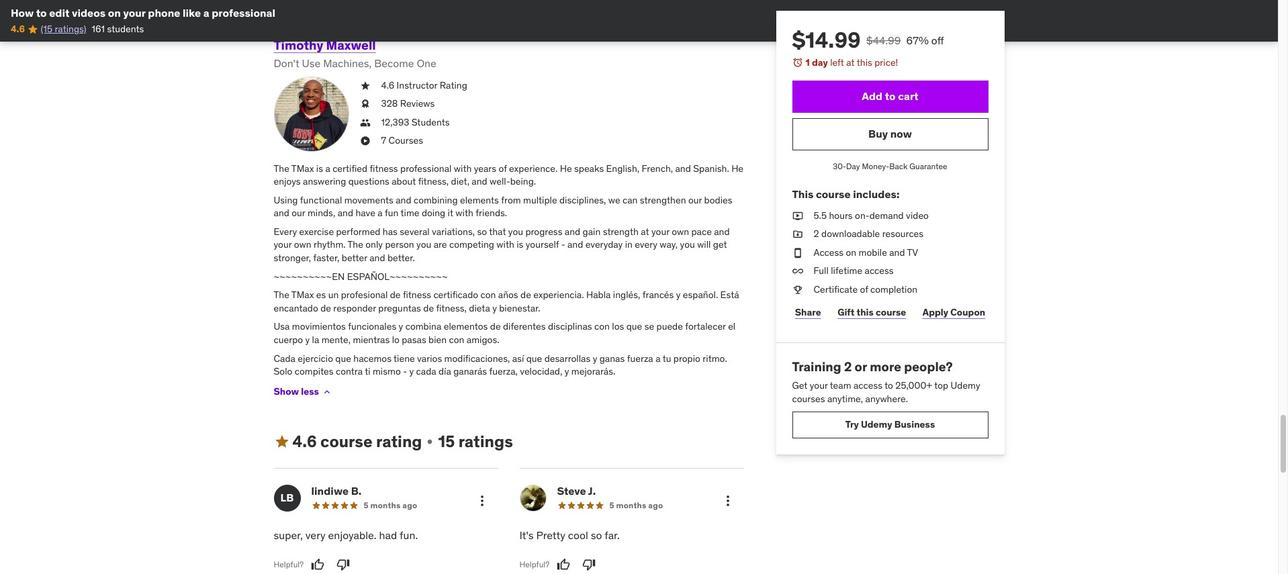 Task type: describe. For each thing, give the bounding box(es) containing it.
xsmall image for full
[[792, 265, 803, 278]]

mark review by lindiwe b. as helpful image
[[311, 558, 325, 572]]

don't
[[274, 57, 299, 70]]

de up combina elementos
[[423, 302, 434, 314]]

using
[[274, 194, 298, 206]]

1 horizontal spatial -
[[561, 239, 565, 251]]

contra
[[336, 366, 363, 378]]

hacemos
[[354, 352, 392, 365]]

15 ratings
[[438, 431, 513, 452]]

1 vertical spatial -
[[403, 366, 407, 378]]

mark review by lindiwe b. as unhelpful image
[[337, 558, 350, 572]]

to inside training 2 or more people? get your team access to 25,000+ top udemy courses anytime, anywhere.
[[885, 380, 894, 392]]

every
[[274, 226, 297, 238]]

stronger,
[[274, 252, 311, 264]]

buy
[[869, 127, 888, 140]]

mark review by steve j. as helpful image
[[557, 558, 570, 572]]

2 inside training 2 or more people? get your team access to 25,000+ top udemy courses anytime, anywhere.
[[844, 358, 852, 375]]

cada
[[274, 352, 296, 365]]

timothy maxwell link
[[274, 37, 376, 53]]

ti
[[365, 366, 371, 378]]

1 vertical spatial our
[[292, 207, 305, 219]]

pretty
[[536, 528, 566, 542]]

person
[[385, 239, 414, 251]]

1 vertical spatial fitness,
[[436, 302, 467, 314]]

timothy maxwell don't use machines, become one
[[274, 37, 437, 70]]

(15 ratings)
[[41, 23, 86, 35]]

in
[[625, 239, 633, 251]]

timothy maxwell image
[[274, 76, 349, 152]]

it's
[[520, 528, 534, 542]]

spanish.
[[693, 162, 730, 174]]

helpful? for super,
[[274, 559, 304, 569]]

2 horizontal spatial que
[[627, 321, 642, 333]]

0 vertical spatial instructor
[[274, 6, 350, 27]]

1 horizontal spatial fitness
[[403, 289, 431, 301]]

certificado
[[434, 289, 478, 301]]

apply
[[923, 306, 949, 319]]

$14.99 $44.99 67% off
[[792, 26, 944, 54]]

french,
[[642, 162, 673, 174]]

b.
[[351, 484, 362, 498]]

tiene
[[394, 352, 415, 365]]

xsmall image left 15
[[425, 437, 436, 448]]

1 he from the left
[[560, 162, 572, 174]]

money-
[[862, 161, 890, 171]]

30-day money-back guarantee
[[833, 161, 948, 171]]

0 horizontal spatial you
[[417, 239, 432, 251]]

top
[[935, 380, 949, 392]]

funcionales
[[348, 321, 397, 333]]

a right like
[[203, 6, 209, 19]]

0 horizontal spatial que
[[335, 352, 351, 365]]

1 horizontal spatial with
[[497, 239, 515, 251]]

so inside the tmax is a certified fitness professional with years of experience. he speaks english, french, and spanish. he enjoys answering questions about fitness, diet, and well-being. using functional movements and combining elements from multiple disciplines, we can strengthen our bodies and our minds, and have a fun time doing it with friends. every exercise performed has several variations, so that you progress and gain strength at your own pace and your own rhythm. the only person you are competing with is yourself - and everyday in every way, you will get stronger, faster, better and better. ~~~~~~~~~~en español~~~~~~~~~~ the tmax es un profesional de fitness certificado con años de experiencia. habla inglés, francés y español. está encantado de responder preguntas de fitness, dieta y bienestar. usa movimientos funcionales y combina elementos de diferentes disciplinas con los que se puede fortalecer el cuerpo y la mente, mientras lo pasas bien con amigos. cada ejercicio que hacemos tiene varios modificaciones, así que desarrollas y ganas fuerza a tu propio ritmo. solo compites contra ti mismo - y cada día ganarás fuerza, velocidad, y mejorarás.
[[477, 226, 487, 238]]

only
[[366, 239, 383, 251]]

1 tmax from the top
[[291, 162, 314, 174]]

328
[[381, 97, 398, 110]]

course for includes:
[[816, 188, 851, 201]]

xsmall image for 7
[[360, 135, 371, 148]]

0 vertical spatial own
[[672, 226, 689, 238]]

edit
[[49, 6, 70, 19]]

the tmax is a certified fitness professional with years of experience. he speaks english, french, and spanish. he enjoys answering questions about fitness, diet, and well-being. using functional movements and combining elements from multiple disciplines, we can strengthen our bodies and our minds, and have a fun time doing it with friends. every exercise performed has several variations, so that you progress and gain strength at your own pace and your own rhythm. the only person you are competing with is yourself - and everyday in every way, you will get stronger, faster, better and better. ~~~~~~~~~~en español~~~~~~~~~~ the tmax es un profesional de fitness certificado con años de experiencia. habla inglés, francés y español. está encantado de responder preguntas de fitness, dieta y bienestar. usa movimientos funcionales y combina elementos de diferentes disciplinas con los que se puede fortalecer el cuerpo y la mente, mientras lo pasas bien con amigos. cada ejercicio que hacemos tiene varios modificaciones, así que desarrollas y ganas fuerza a tu propio ritmo. solo compites contra ti mismo - y cada día ganarás fuerza, velocidad, y mejorarás.
[[274, 162, 744, 378]]

profesional
[[341, 289, 388, 301]]

courses
[[389, 135, 423, 147]]

machines,
[[323, 57, 372, 70]]

lo
[[392, 334, 400, 346]]

about
[[392, 175, 416, 188]]

your up way,
[[652, 226, 670, 238]]

use
[[302, 57, 321, 70]]

add to cart
[[862, 89, 919, 103]]

fun
[[385, 207, 399, 219]]

1 vertical spatial own
[[294, 239, 311, 251]]

show
[[274, 386, 299, 398]]

or
[[855, 358, 867, 375]]

mismo
[[373, 366, 401, 378]]

(15
[[41, 23, 52, 35]]

rating
[[440, 79, 467, 91]]

off
[[932, 34, 944, 47]]

y left cada
[[409, 366, 414, 378]]

y left la
[[305, 334, 310, 346]]

amigos.
[[467, 334, 500, 346]]

0 vertical spatial access
[[865, 265, 894, 277]]

udemy inside training 2 or more people? get your team access to 25,000+ top udemy courses anytime, anywhere.
[[951, 380, 981, 392]]

gift
[[838, 306, 855, 319]]

y up lo
[[399, 321, 403, 333]]

mobile
[[859, 246, 887, 259]]

and down using
[[274, 207, 289, 219]]

back
[[890, 161, 908, 171]]

de down es
[[321, 302, 331, 314]]

additional actions for review by steve j. image
[[720, 493, 736, 509]]

compites
[[295, 366, 334, 378]]

1 vertical spatial on
[[846, 246, 857, 259]]

y up mejorarás.
[[593, 352, 598, 365]]

francés
[[643, 289, 674, 301]]

price!
[[875, 56, 898, 69]]

steve
[[557, 484, 586, 498]]

and left gain
[[565, 226, 581, 238]]

from
[[501, 194, 521, 206]]

1 horizontal spatial our
[[689, 194, 702, 206]]

buy now button
[[792, 118, 989, 150]]

responder
[[333, 302, 376, 314]]

share button
[[792, 299, 824, 326]]

and up time
[[396, 194, 412, 206]]

mientras
[[353, 334, 390, 346]]

328 reviews
[[381, 97, 435, 110]]

es
[[316, 289, 326, 301]]

1 horizontal spatial you
[[508, 226, 523, 238]]

años
[[498, 289, 518, 301]]

lindiwe b.
[[311, 484, 362, 498]]

anywhere.
[[866, 393, 908, 405]]

de up preguntas
[[390, 289, 401, 301]]

xsmall image for access
[[792, 246, 803, 260]]

1
[[806, 56, 810, 69]]

1 vertical spatial instructor
[[397, 79, 438, 91]]

a left tu
[[656, 352, 661, 365]]

time
[[401, 207, 420, 219]]

pace
[[692, 226, 712, 238]]

ago for it's pretty cool so far.
[[649, 500, 663, 510]]

add to cart button
[[792, 80, 989, 113]]

español.
[[683, 289, 718, 301]]

fun.
[[400, 528, 418, 542]]

apply coupon
[[923, 306, 986, 319]]

1 horizontal spatial que
[[527, 352, 542, 365]]

enjoys
[[274, 175, 301, 188]]

0 vertical spatial the
[[274, 162, 289, 174]]

share
[[795, 306, 821, 319]]

your up students at the left top
[[123, 6, 146, 19]]

cada
[[416, 366, 436, 378]]

reviews
[[400, 97, 435, 110]]

video
[[906, 209, 929, 221]]

2 horizontal spatial you
[[680, 239, 695, 251]]

your inside training 2 or more people? get your team access to 25,000+ top udemy courses anytime, anywhere.
[[810, 380, 828, 392]]

course for rating
[[321, 431, 373, 452]]

xsmall image for 2 downloadable resources
[[792, 228, 803, 241]]

5 months ago for fun.
[[364, 500, 417, 510]]

alarm image
[[792, 57, 803, 68]]

1 this from the top
[[857, 56, 873, 69]]

xsmall image inside show less button
[[322, 387, 332, 398]]

combina elementos
[[406, 321, 488, 333]]

ratings
[[459, 431, 513, 452]]

j.
[[588, 484, 596, 498]]

performed
[[336, 226, 381, 238]]

strengthen
[[640, 194, 686, 206]]

5.5
[[814, 209, 827, 221]]

get
[[792, 380, 808, 392]]

access inside training 2 or more people? get your team access to 25,000+ top udemy courses anytime, anywhere.
[[854, 380, 883, 392]]

0 vertical spatial con
[[481, 289, 496, 301]]



Task type: vqa. For each thing, say whether or not it's contained in the screenshot.
the left professional
yes



Task type: locate. For each thing, give the bounding box(es) containing it.
0 horizontal spatial 5 months ago
[[364, 500, 417, 510]]

0 vertical spatial at
[[847, 56, 855, 69]]

to up (15
[[36, 6, 47, 19]]

of up well-
[[499, 162, 507, 174]]

variations,
[[432, 226, 475, 238]]

2 helpful? from the left
[[520, 559, 550, 569]]

15
[[438, 431, 455, 452]]

4.6 instructor rating
[[381, 79, 467, 91]]

161
[[92, 23, 105, 35]]

helpful? left the mark review by steve j. as helpful image
[[520, 559, 550, 569]]

yourself
[[526, 239, 559, 251]]

1 vertical spatial at
[[641, 226, 649, 238]]

udemy
[[951, 380, 981, 392], [861, 419, 893, 431]]

5 up far.
[[610, 500, 615, 510]]

2 vertical spatial the
[[274, 289, 289, 301]]

so left far.
[[591, 528, 602, 542]]

2 5 from the left
[[610, 500, 615, 510]]

professional up about
[[400, 162, 452, 174]]

de up amigos.
[[490, 321, 501, 333]]

exercise
[[299, 226, 334, 238]]

5.5 hours on-demand video
[[814, 209, 929, 221]]

minds,
[[308, 207, 335, 219]]

our down using
[[292, 207, 305, 219]]

this left the price!
[[857, 56, 873, 69]]

4.6 for 4.6 instructor rating
[[381, 79, 395, 91]]

1 horizontal spatial con
[[481, 289, 496, 301]]

5 months ago up the had
[[364, 500, 417, 510]]

and down only
[[370, 252, 385, 264]]

to for how
[[36, 6, 47, 19]]

xsmall image down machines,
[[360, 79, 371, 92]]

1 vertical spatial of
[[860, 283, 869, 296]]

ritmo.
[[703, 352, 727, 365]]

xsmall image down this
[[792, 228, 803, 241]]

2 horizontal spatial 4.6
[[381, 79, 395, 91]]

own up stronger, at the top left of page
[[294, 239, 311, 251]]

course down completion in the right of the page
[[876, 306, 907, 319]]

1 vertical spatial 2
[[844, 358, 852, 375]]

2 down 5.5
[[814, 228, 819, 240]]

4.6 down how
[[11, 23, 25, 35]]

a left fun
[[378, 207, 383, 219]]

certificate
[[814, 283, 858, 296]]

better
[[342, 252, 367, 264]]

is up answering
[[316, 162, 323, 174]]

0 horizontal spatial so
[[477, 226, 487, 238]]

0 horizontal spatial professional
[[212, 6, 275, 19]]

1 horizontal spatial own
[[672, 226, 689, 238]]

our left the bodies
[[689, 194, 702, 206]]

0 horizontal spatial course
[[321, 431, 373, 452]]

~~~~~~~~~~en
[[274, 271, 345, 283]]

1 horizontal spatial 5
[[610, 500, 615, 510]]

he right spanish.
[[732, 162, 744, 174]]

you left will
[[680, 239, 695, 251]]

months up far.
[[617, 500, 647, 510]]

0 horizontal spatial on
[[108, 6, 121, 19]]

xsmall image
[[360, 135, 371, 148], [792, 209, 803, 223], [792, 246, 803, 260], [792, 265, 803, 278], [322, 387, 332, 398]]

con left los
[[595, 321, 610, 333]]

5 for lindiwe b.
[[364, 500, 369, 510]]

2 tmax from the top
[[291, 289, 314, 301]]

questions
[[348, 175, 390, 188]]

1 horizontal spatial he
[[732, 162, 744, 174]]

one
[[417, 57, 437, 70]]

25,000+
[[896, 380, 933, 392]]

maxwell
[[326, 37, 376, 53]]

con up dieta on the left
[[481, 289, 496, 301]]

a up answering
[[325, 162, 330, 174]]

0 horizontal spatial udemy
[[861, 419, 893, 431]]

1 months from the left
[[371, 500, 401, 510]]

fitness up questions
[[370, 162, 398, 174]]

con down combina elementos
[[449, 334, 465, 346]]

access
[[814, 246, 844, 259]]

at
[[847, 56, 855, 69], [641, 226, 649, 238]]

1 vertical spatial tmax
[[291, 289, 314, 301]]

1 helpful? from the left
[[274, 559, 304, 569]]

0 horizontal spatial with
[[456, 207, 474, 219]]

tmax up enjoys
[[291, 162, 314, 174]]

get
[[713, 239, 727, 251]]

this course includes:
[[792, 188, 900, 201]]

so left that
[[477, 226, 487, 238]]

0 horizontal spatial 5
[[364, 500, 369, 510]]

0 horizontal spatial 2
[[814, 228, 819, 240]]

ago for super, very enjoyable. had fun.
[[403, 500, 417, 510]]

1 horizontal spatial helpful?
[[520, 559, 550, 569]]

2 horizontal spatial con
[[595, 321, 610, 333]]

our
[[689, 194, 702, 206], [292, 207, 305, 219]]

medium image
[[274, 434, 290, 450]]

of
[[499, 162, 507, 174], [860, 283, 869, 296]]

course up b.
[[321, 431, 373, 452]]

it
[[448, 207, 453, 219]]

less
[[301, 386, 319, 398]]

completion
[[871, 283, 918, 296]]

xsmall image down this
[[792, 209, 803, 223]]

to up 'anywhere.'
[[885, 380, 894, 392]]

fitness up preguntas
[[403, 289, 431, 301]]

1 vertical spatial con
[[595, 321, 610, 333]]

1 horizontal spatial 5 months ago
[[610, 500, 663, 510]]

0 vertical spatial fitness
[[370, 162, 398, 174]]

enjoyable.
[[328, 528, 377, 542]]

xsmall image for certificate of completion
[[792, 283, 803, 297]]

- down tiene
[[403, 366, 407, 378]]

0 vertical spatial professional
[[212, 6, 275, 19]]

2 vertical spatial 4.6
[[293, 431, 317, 452]]

2 this from the top
[[857, 306, 874, 319]]

well-
[[490, 175, 510, 188]]

0 horizontal spatial helpful?
[[274, 559, 304, 569]]

1 vertical spatial to
[[885, 89, 896, 103]]

5 for steve j.
[[610, 500, 615, 510]]

your up courses
[[810, 380, 828, 392]]

course up hours
[[816, 188, 851, 201]]

0 vertical spatial with
[[456, 207, 474, 219]]

progress
[[526, 226, 563, 238]]

this right gift
[[857, 306, 874, 319]]

mejorarás.
[[572, 366, 616, 378]]

diferentes
[[503, 321, 546, 333]]

show less button
[[274, 379, 332, 406]]

you down 'several'
[[417, 239, 432, 251]]

rating
[[376, 431, 422, 452]]

diet,
[[451, 175, 470, 188]]

0 horizontal spatial con
[[449, 334, 465, 346]]

0 vertical spatial 4.6
[[11, 23, 25, 35]]

1 horizontal spatial course
[[816, 188, 851, 201]]

0 vertical spatial tmax
[[291, 162, 314, 174]]

lindiwe
[[311, 484, 349, 498]]

desarrollas
[[545, 352, 591, 365]]

xsmall image
[[360, 79, 371, 92], [360, 97, 371, 111], [360, 116, 371, 129], [792, 228, 803, 241], [792, 283, 803, 297], [425, 437, 436, 448]]

velocidad,
[[520, 366, 563, 378]]

0 horizontal spatial he
[[560, 162, 572, 174]]

1 ago from the left
[[403, 500, 417, 510]]

rhythm.
[[314, 239, 346, 251]]

xsmall image right less
[[322, 387, 332, 398]]

4.6 for 4.6
[[11, 23, 25, 35]]

months for far.
[[617, 500, 647, 510]]

access down or
[[854, 380, 883, 392]]

day
[[812, 56, 828, 69]]

1 horizontal spatial of
[[860, 283, 869, 296]]

to inside add to cart button
[[885, 89, 896, 103]]

you right that
[[508, 226, 523, 238]]

0 vertical spatial this
[[857, 56, 873, 69]]

have
[[356, 207, 375, 219]]

xsmall image for 12,393 students
[[360, 116, 371, 129]]

own up way,
[[672, 226, 689, 238]]

30-
[[833, 161, 847, 171]]

0 vertical spatial fitness,
[[418, 175, 449, 188]]

of down full lifetime access
[[860, 283, 869, 296]]

xsmall image left access
[[792, 246, 803, 260]]

xsmall image left 12,393
[[360, 116, 371, 129]]

español~~~~~~~~~~
[[347, 271, 448, 283]]

xsmall image left 7
[[360, 135, 371, 148]]

is left yourself
[[517, 239, 524, 251]]

the up enjoys
[[274, 162, 289, 174]]

1 horizontal spatial so
[[591, 528, 602, 542]]

2 he from the left
[[732, 162, 744, 174]]

xsmall image for 328 reviews
[[360, 97, 371, 111]]

con
[[481, 289, 496, 301], [595, 321, 610, 333], [449, 334, 465, 346]]

2 months from the left
[[617, 500, 647, 510]]

on up 161 students
[[108, 6, 121, 19]]

5 months ago for far.
[[610, 500, 663, 510]]

mark review by steve j. as unhelpful image
[[583, 558, 596, 572]]

y right francés
[[676, 289, 681, 301]]

of inside the tmax is a certified fitness professional with years of experience. he speaks english, french, and spanish. he enjoys answering questions about fitness, diet, and well-being. using functional movements and combining elements from multiple disciplines, we can strengthen our bodies and our minds, and have a fun time doing it with friends. every exercise performed has several variations, so that you progress and gain strength at your own pace and your own rhythm. the only person you are competing with is yourself - and everyday in every way, you will get stronger, faster, better and better. ~~~~~~~~~~en español~~~~~~~~~~ the tmax es un profesional de fitness certificado con años de experiencia. habla inglés, francés y español. está encantado de responder preguntas de fitness, dieta y bienestar. usa movimientos funcionales y combina elementos de diferentes disciplinas con los que se puede fortalecer el cuerpo y la mente, mientras lo pasas bien con amigos. cada ejercicio que hacemos tiene varios modificaciones, así que desarrollas y ganas fuerza a tu propio ritmo. solo compites contra ti mismo - y cada día ganarás fuerza, velocidad, y mejorarás.
[[499, 162, 507, 174]]

2 vertical spatial con
[[449, 334, 465, 346]]

-
[[561, 239, 565, 251], [403, 366, 407, 378]]

5 up 'enjoyable.'
[[364, 500, 369, 510]]

bodies
[[704, 194, 733, 206]]

0 horizontal spatial -
[[403, 366, 407, 378]]

0 horizontal spatial instructor
[[274, 6, 350, 27]]

2 ago from the left
[[649, 500, 663, 510]]

tmax
[[291, 162, 314, 174], [291, 289, 314, 301]]

0 vertical spatial is
[[316, 162, 323, 174]]

1 vertical spatial is
[[517, 239, 524, 251]]

modificaciones,
[[444, 352, 510, 365]]

xsmall image for 5.5
[[792, 209, 803, 223]]

the up encantado
[[274, 289, 289, 301]]

coupon
[[951, 306, 986, 319]]

0 vertical spatial course
[[816, 188, 851, 201]]

0 horizontal spatial own
[[294, 239, 311, 251]]

1 vertical spatial so
[[591, 528, 602, 542]]

preguntas
[[378, 302, 421, 314]]

at up the every
[[641, 226, 649, 238]]

0 vertical spatial 2
[[814, 228, 819, 240]]

1 5 from the left
[[364, 500, 369, 510]]

full lifetime access
[[814, 265, 894, 277]]

with down that
[[497, 239, 515, 251]]

day
[[847, 161, 860, 171]]

1 vertical spatial 4.6
[[381, 79, 395, 91]]

y right dieta on the left
[[493, 302, 497, 314]]

0 horizontal spatial fitness
[[370, 162, 398, 174]]

1 vertical spatial this
[[857, 306, 874, 319]]

1 vertical spatial professional
[[400, 162, 452, 174]]

4.6 right medium image
[[293, 431, 317, 452]]

and left tv
[[890, 246, 905, 259]]

1 vertical spatial udemy
[[861, 419, 893, 431]]

- right yourself
[[561, 239, 565, 251]]

your
[[123, 6, 146, 19], [652, 226, 670, 238], [274, 239, 292, 251], [810, 380, 828, 392]]

0 horizontal spatial is
[[316, 162, 323, 174]]

4.6 for 4.6 course rating
[[293, 431, 317, 452]]

67%
[[907, 34, 929, 47]]

like
[[183, 6, 201, 19]]

he left speaks
[[560, 162, 572, 174]]

udemy right top
[[951, 380, 981, 392]]

1 horizontal spatial udemy
[[951, 380, 981, 392]]

0 vertical spatial our
[[689, 194, 702, 206]]

2 vertical spatial to
[[885, 380, 894, 392]]

xsmall image for 4.6 instructor rating
[[360, 79, 371, 92]]

months for fun.
[[371, 500, 401, 510]]

1 day left at this price!
[[806, 56, 898, 69]]

show less
[[274, 386, 319, 398]]

training 2 or more people? get your team access to 25,000+ top udemy courses anytime, anywhere.
[[792, 358, 981, 405]]

1 horizontal spatial instructor
[[397, 79, 438, 91]]

1 horizontal spatial is
[[517, 239, 524, 251]]

1 5 months ago from the left
[[364, 500, 417, 510]]

udemy right 'try'
[[861, 419, 893, 431]]

functional
[[300, 194, 342, 206]]

1 vertical spatial access
[[854, 380, 883, 392]]

1 horizontal spatial 2
[[844, 358, 852, 375]]

que up 'contra'
[[335, 352, 351, 365]]

1 vertical spatial course
[[876, 306, 907, 319]]

y down "desarrollas"
[[565, 366, 569, 378]]

helpful? left mark review by lindiwe b. as helpful image
[[274, 559, 304, 569]]

0 vertical spatial to
[[36, 6, 47, 19]]

try
[[846, 419, 859, 431]]

steve j.
[[557, 484, 596, 498]]

xsmall image left 328
[[360, 97, 371, 111]]

has
[[383, 226, 398, 238]]

cool
[[568, 528, 588, 542]]

to
[[36, 6, 47, 19], [885, 89, 896, 103], [885, 380, 894, 392]]

gain
[[583, 226, 601, 238]]

0 vertical spatial -
[[561, 239, 565, 251]]

had
[[379, 528, 397, 542]]

se
[[645, 321, 655, 333]]

additional actions for review by lindiwe b. image
[[474, 493, 490, 509]]

access on mobile and tv
[[814, 246, 918, 259]]

0 vertical spatial of
[[499, 162, 507, 174]]

instructor
[[274, 6, 350, 27], [397, 79, 438, 91]]

and left "have"
[[338, 207, 353, 219]]

at inside the tmax is a certified fitness professional with years of experience. he speaks english, french, and spanish. he enjoys answering questions about fitness, diet, and well-being. using functional movements and combining elements from multiple disciplines, we can strengthen our bodies and our minds, and have a fun time doing it with friends. every exercise performed has several variations, so that you progress and gain strength at your own pace and your own rhythm. the only person you are competing with is yourself - and everyday in every way, you will get stronger, faster, better and better. ~~~~~~~~~~en español~~~~~~~~~~ the tmax es un profesional de fitness certificado con años de experiencia. habla inglés, francés y español. está encantado de responder preguntas de fitness, dieta y bienestar. usa movimientos funcionales y combina elementos de diferentes disciplinas con los que se puede fortalecer el cuerpo y la mente, mientras lo pasas bien con amigos. cada ejercicio que hacemos tiene varios modificaciones, así que desarrollas y ganas fuerza a tu propio ritmo. solo compites contra ti mismo - y cada día ganarás fuerza, velocidad, y mejorarás.
[[641, 226, 649, 238]]

professional right like
[[212, 6, 275, 19]]

7 courses
[[381, 135, 423, 147]]

de up bienestar.
[[521, 289, 531, 301]]

2
[[814, 228, 819, 240], [844, 358, 852, 375]]

training
[[792, 358, 842, 375]]

months up the had
[[371, 500, 401, 510]]

far.
[[605, 528, 620, 542]]

1 vertical spatial with
[[497, 239, 515, 251]]

to for add
[[885, 89, 896, 103]]

5
[[364, 500, 369, 510], [610, 500, 615, 510]]

1 horizontal spatial 4.6
[[293, 431, 317, 452]]

to left cart
[[885, 89, 896, 103]]

1 horizontal spatial months
[[617, 500, 647, 510]]

2 horizontal spatial course
[[876, 306, 907, 319]]

5 months ago up far.
[[610, 500, 663, 510]]

now
[[891, 127, 912, 140]]

1 horizontal spatial ago
[[649, 500, 663, 510]]

buy now
[[869, 127, 912, 140]]

and down gain
[[568, 239, 583, 251]]

that
[[489, 226, 506, 238]]

on down downloadable
[[846, 246, 857, 259]]

1 vertical spatial the
[[348, 239, 363, 251]]

and
[[676, 162, 691, 174], [472, 175, 488, 188], [396, 194, 412, 206], [274, 207, 289, 219], [338, 207, 353, 219], [565, 226, 581, 238], [714, 226, 730, 238], [568, 239, 583, 251], [890, 246, 905, 259], [370, 252, 385, 264]]

guarantee
[[910, 161, 948, 171]]

0 horizontal spatial of
[[499, 162, 507, 174]]

2 5 months ago from the left
[[610, 500, 663, 510]]

and up "get" at the top of page
[[714, 226, 730, 238]]

2 left or
[[844, 358, 852, 375]]

2 vertical spatial course
[[321, 431, 373, 452]]

the up the better at left top
[[348, 239, 363, 251]]

at right left
[[847, 56, 855, 69]]

helpful? for it's
[[520, 559, 550, 569]]

lb
[[281, 491, 294, 505]]

pasas
[[402, 334, 426, 346]]

your down the 'every'
[[274, 239, 292, 251]]

with right it
[[456, 207, 474, 219]]

lifetime
[[831, 265, 863, 277]]

0 horizontal spatial our
[[292, 207, 305, 219]]

0 horizontal spatial months
[[371, 500, 401, 510]]

professional inside the tmax is a certified fitness professional with years of experience. he speaks english, french, and spanish. he enjoys answering questions about fitness, diet, and well-being. using functional movements and combining elements from multiple disciplines, we can strengthen our bodies and our minds, and have a fun time doing it with friends. every exercise performed has several variations, so that you progress and gain strength at your own pace and your own rhythm. the only person you are competing with is yourself - and everyday in every way, you will get stronger, faster, better and better. ~~~~~~~~~~en español~~~~~~~~~~ the tmax es un profesional de fitness certificado con años de experiencia. habla inglés, francés y español. está encantado de responder preguntas de fitness, dieta y bienestar. usa movimientos funcionales y combina elementos de diferentes disciplinas con los que se puede fortalecer el cuerpo y la mente, mientras lo pasas bien con amigos. cada ejercicio que hacemos tiene varios modificaciones, así que desarrollas y ganas fuerza a tu propio ritmo. solo compites contra ti mismo - y cada día ganarás fuerza, velocidad, y mejorarás.
[[400, 162, 452, 174]]

1 horizontal spatial on
[[846, 246, 857, 259]]

4.6 up 328
[[381, 79, 395, 91]]

and down with years
[[472, 175, 488, 188]]

que left se
[[627, 321, 642, 333]]

1 horizontal spatial at
[[847, 56, 855, 69]]

1 horizontal spatial professional
[[400, 162, 452, 174]]

xsmall image left full
[[792, 265, 803, 278]]

fuerza
[[627, 352, 654, 365]]

and right french,
[[676, 162, 691, 174]]

el
[[728, 321, 736, 333]]

0 vertical spatial so
[[477, 226, 487, 238]]

día
[[439, 366, 451, 378]]

fitness, up combining
[[418, 175, 449, 188]]

0 horizontal spatial ago
[[403, 500, 417, 510]]



